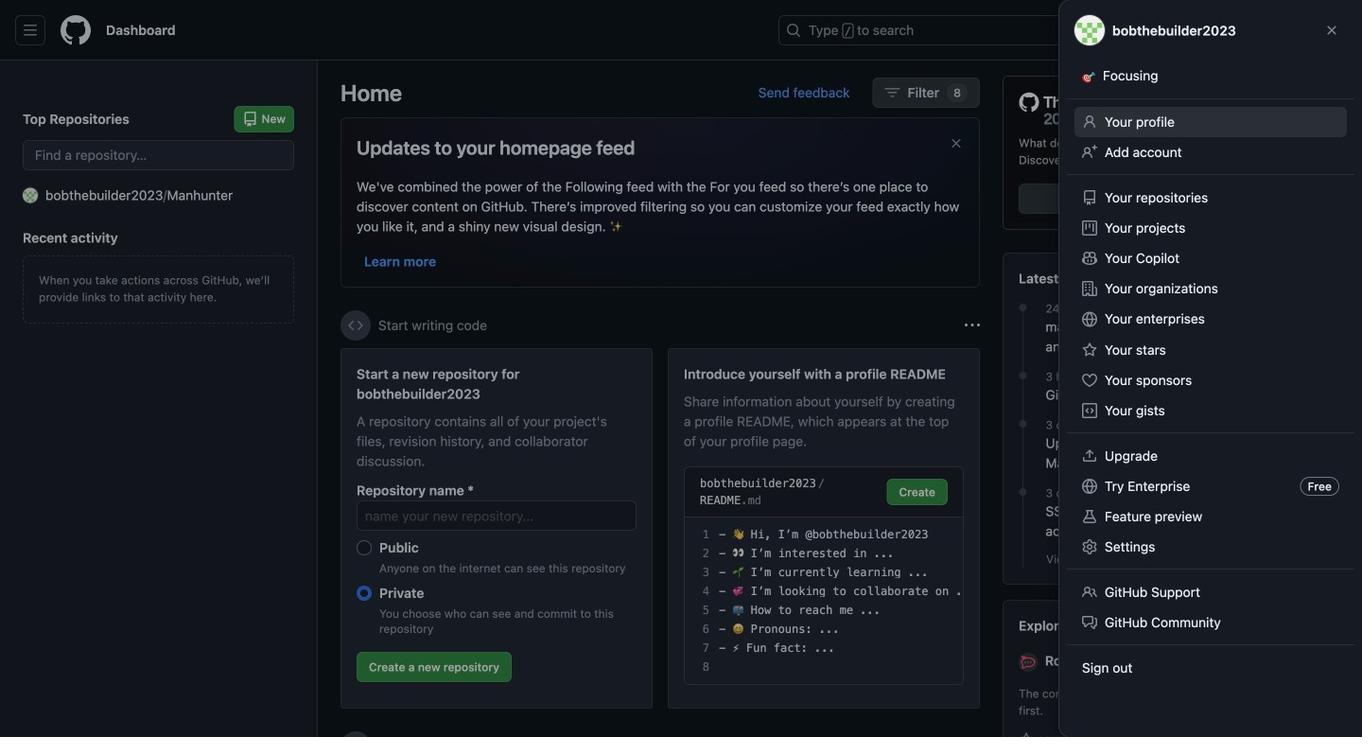 Task type: locate. For each thing, give the bounding box(es) containing it.
3 dot fill image from the top
[[1016, 416, 1031, 432]]

explore repositories navigation
[[1003, 600, 1340, 737]]

issue opened image
[[1211, 23, 1226, 38]]

dot fill image
[[1016, 300, 1031, 315], [1016, 368, 1031, 383], [1016, 416, 1031, 432]]

2 vertical spatial dot fill image
[[1016, 416, 1031, 432]]

2 dot fill image from the top
[[1016, 368, 1031, 383]]

1 vertical spatial dot fill image
[[1016, 368, 1031, 383]]

homepage image
[[61, 15, 91, 45]]

0 vertical spatial dot fill image
[[1016, 300, 1031, 315]]

1 dot fill image from the top
[[1016, 300, 1031, 315]]



Task type: vqa. For each thing, say whether or not it's contained in the screenshot.
seventh directory icon from the top of the page
no



Task type: describe. For each thing, give the bounding box(es) containing it.
star image
[[1019, 733, 1034, 737]]

triangle down image
[[1169, 23, 1184, 38]]

explore element
[[1003, 76, 1340, 737]]

command palette image
[[1087, 23, 1102, 38]]

account element
[[0, 61, 318, 737]]

plus image
[[1146, 23, 1161, 38]]

dot fill image
[[1016, 485, 1031, 500]]



